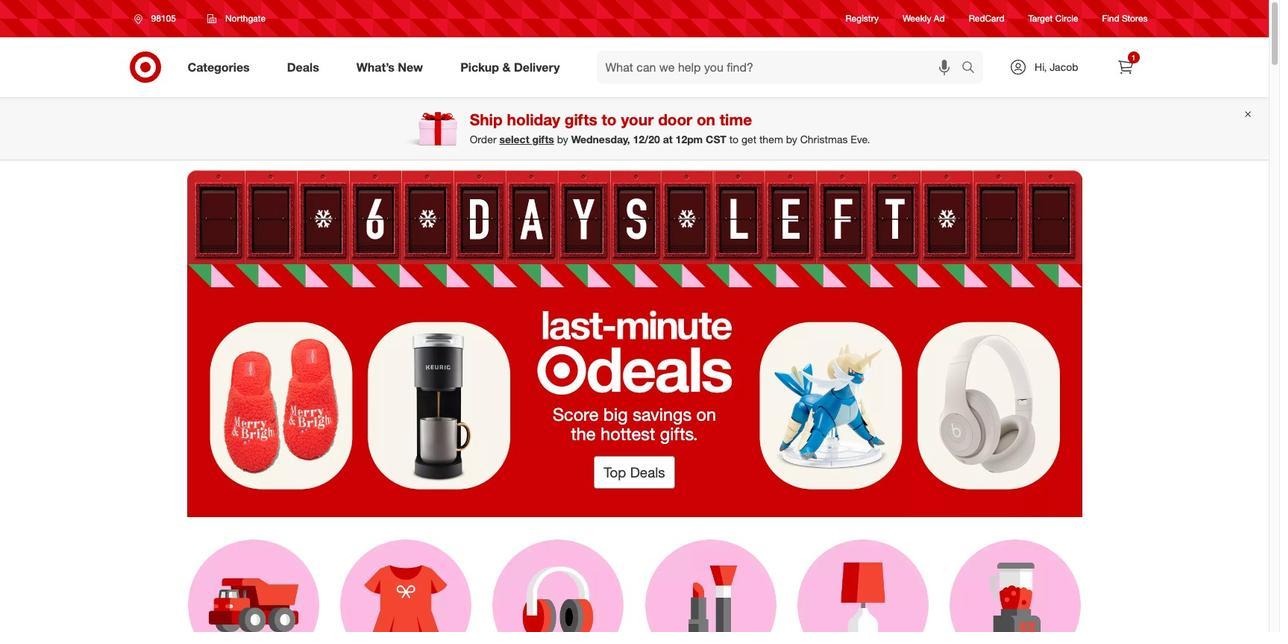 Task type: vqa. For each thing, say whether or not it's contained in the screenshot.
the left TO
yes



Task type: locate. For each thing, give the bounding box(es) containing it.
0 horizontal spatial by
[[557, 133, 569, 146]]

to up wednesday,
[[602, 110, 617, 129]]

top
[[604, 464, 627, 480]]

hi, jacob
[[1035, 60, 1079, 73]]

weekly ad
[[903, 13, 946, 24]]

gifts up wednesday,
[[565, 110, 598, 129]]

1 horizontal spatial gifts
[[565, 110, 598, 129]]

0 vertical spatial on
[[697, 110, 716, 129]]

new
[[398, 59, 423, 74]]

0 horizontal spatial deals
[[287, 59, 319, 74]]

by right them
[[787, 133, 798, 146]]

northgate button
[[198, 5, 276, 32]]

1 horizontal spatial to
[[730, 133, 739, 146]]

deals link
[[274, 51, 338, 84]]

deals left what's
[[287, 59, 319, 74]]

categories
[[188, 59, 250, 74]]

gifts down holiday
[[533, 133, 555, 146]]

0 horizontal spatial gifts
[[533, 133, 555, 146]]

ad
[[934, 13, 946, 24]]

1 horizontal spatial by
[[787, 133, 798, 146]]

search
[[955, 61, 991, 76]]

1 vertical spatial to
[[730, 133, 739, 146]]

1 vertical spatial on
[[697, 404, 717, 426]]

&
[[503, 59, 511, 74]]

find stores
[[1103, 13, 1148, 24]]

1 by from the left
[[557, 133, 569, 146]]

christmas
[[801, 133, 848, 146]]

door
[[658, 110, 693, 129]]

target circle link
[[1029, 12, 1079, 25]]

circle
[[1056, 13, 1079, 24]]

1 horizontal spatial deals
[[631, 464, 666, 480]]

holiday
[[507, 110, 561, 129]]

target circle
[[1029, 13, 1079, 24]]

to
[[602, 110, 617, 129], [730, 133, 739, 146]]

top deals
[[604, 464, 666, 480]]

hottest
[[601, 423, 656, 445]]

at
[[663, 133, 673, 146]]

pickup & delivery link
[[448, 51, 579, 84]]

big
[[604, 404, 628, 426]]

deals right top
[[631, 464, 666, 480]]

12/20
[[633, 133, 661, 146]]

pickup & delivery
[[461, 59, 560, 74]]

them
[[760, 133, 784, 146]]

gifts
[[565, 110, 598, 129], [533, 133, 555, 146]]

get
[[742, 133, 757, 146]]

on up cst
[[697, 110, 716, 129]]

to left get at the right
[[730, 133, 739, 146]]

1
[[1132, 53, 1136, 62]]

1 vertical spatial deals
[[631, 464, 666, 480]]

by
[[557, 133, 569, 146], [787, 133, 798, 146]]

0 vertical spatial gifts
[[565, 110, 598, 129]]

top deals button
[[594, 456, 675, 489]]

order
[[470, 133, 497, 146]]

delivery
[[514, 59, 560, 74]]

0 horizontal spatial to
[[602, 110, 617, 129]]

score big savings on the hottest gifts.
[[553, 404, 717, 445]]

by down holiday
[[557, 133, 569, 146]]

on right the savings
[[697, 404, 717, 426]]

ship holiday gifts to your door on time order select gifts by wednesday, 12/20 at 12pm cst to get them by christmas eve.
[[470, 110, 871, 146]]

on
[[697, 110, 716, 129], [697, 404, 717, 426]]

the
[[571, 423, 596, 445]]

ship
[[470, 110, 503, 129]]

deals
[[287, 59, 319, 74], [631, 464, 666, 480]]

deals inside 'button'
[[631, 464, 666, 480]]

12pm
[[676, 133, 703, 146]]

What can we help you find? suggestions appear below search field
[[597, 51, 966, 84]]

0 vertical spatial to
[[602, 110, 617, 129]]

98105 button
[[124, 5, 192, 32]]

registry link
[[846, 12, 879, 25]]



Task type: describe. For each thing, give the bounding box(es) containing it.
time
[[720, 110, 753, 129]]

98105
[[151, 13, 176, 24]]

your
[[621, 110, 654, 129]]

gifts.
[[661, 423, 698, 445]]

what's new
[[357, 59, 423, 74]]

stores
[[1123, 13, 1148, 24]]

1 vertical spatial gifts
[[533, 133, 555, 146]]

hi,
[[1035, 60, 1048, 73]]

weekly
[[903, 13, 932, 24]]

score
[[553, 404, 599, 426]]

find
[[1103, 13, 1120, 24]]

savings
[[633, 404, 692, 426]]

2 by from the left
[[787, 133, 798, 146]]

weekly ad link
[[903, 12, 946, 25]]

cst
[[706, 133, 727, 146]]

what's new link
[[344, 51, 442, 84]]

categories link
[[175, 51, 269, 84]]

select
[[500, 133, 530, 146]]

eve.
[[851, 133, 871, 146]]

wednesday,
[[572, 133, 631, 146]]

jacob
[[1050, 60, 1079, 73]]

pickup
[[461, 59, 499, 74]]

0 vertical spatial deals
[[287, 59, 319, 74]]

on inside score big savings on the hottest gifts.
[[697, 404, 717, 426]]

redcard link
[[969, 12, 1005, 25]]

what's
[[357, 59, 395, 74]]

target
[[1029, 13, 1054, 24]]

last-minute deals image
[[187, 287, 1083, 517]]

registry
[[846, 13, 879, 24]]

on inside ship holiday gifts to your door on time order select gifts by wednesday, 12/20 at 12pm cst to get them by christmas eve.
[[697, 110, 716, 129]]

northgate
[[225, 13, 266, 24]]

6 days left image
[[187, 160, 1083, 287]]

search button
[[955, 51, 991, 87]]

redcard
[[969, 13, 1005, 24]]

find stores link
[[1103, 12, 1148, 25]]

1 link
[[1110, 51, 1142, 84]]



